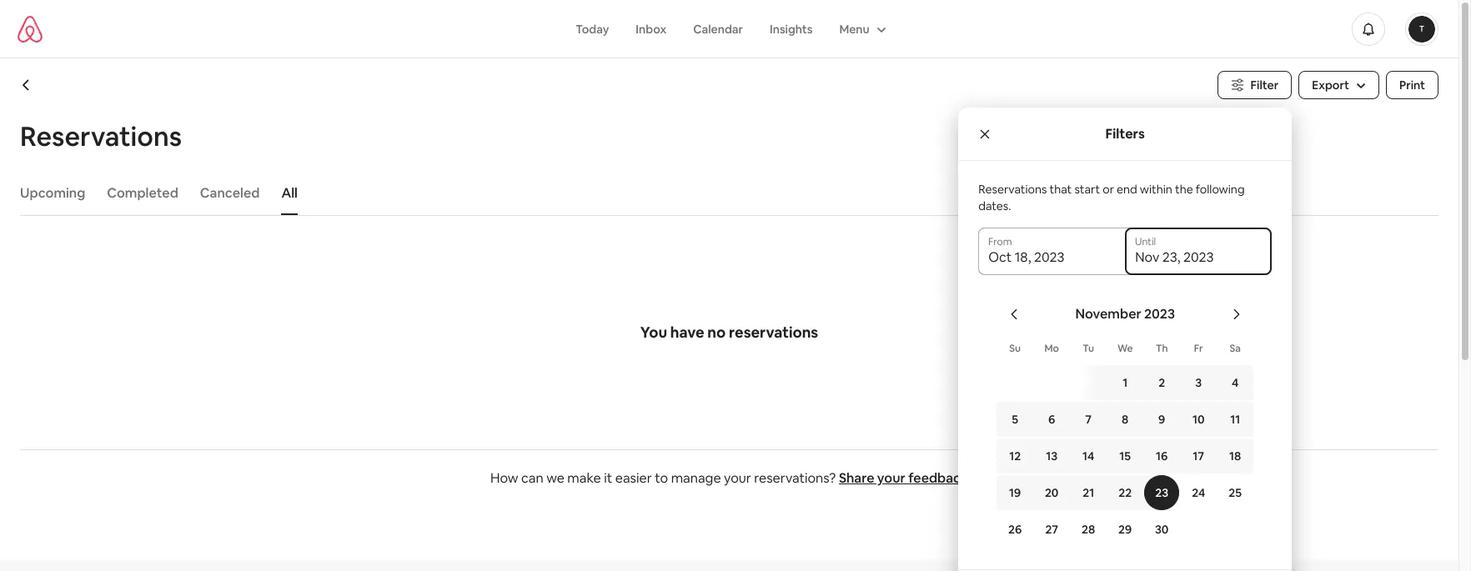 Task type: describe. For each thing, give the bounding box(es) containing it.
3 button
[[1181, 365, 1218, 401]]

2 your from the left
[[878, 470, 906, 487]]

17
[[1193, 449, 1205, 464]]

11
[[1231, 412, 1241, 427]]

you
[[641, 323, 668, 342]]

12 button
[[997, 439, 1034, 474]]

reservations for reservations
[[20, 119, 182, 154]]

12
[[1010, 449, 1021, 464]]

26
[[1009, 522, 1022, 537]]

9
[[1159, 412, 1166, 427]]

end
[[1117, 182, 1138, 197]]

30 button
[[1144, 512, 1181, 547]]

manage
[[671, 470, 721, 487]]

18
[[1230, 449, 1242, 464]]

28
[[1082, 522, 1096, 537]]

23 button
[[1144, 476, 1181, 511]]

no
[[708, 323, 726, 342]]

21
[[1083, 486, 1095, 501]]

tab list containing upcoming
[[12, 172, 1439, 215]]

8
[[1122, 412, 1129, 427]]

fr
[[1195, 342, 1204, 355]]

canceled
[[200, 184, 260, 202]]

within
[[1140, 182, 1173, 197]]

15
[[1120, 449, 1132, 464]]

calendar link
[[680, 13, 757, 45]]

inbox link
[[623, 13, 680, 45]]

3
[[1196, 376, 1202, 391]]

how can we make it easier to manage your reservations? share your feedback
[[491, 470, 969, 487]]

14 button
[[1071, 439, 1107, 474]]

we
[[1118, 342, 1134, 355]]

that
[[1050, 182, 1072, 197]]

reservations?
[[755, 470, 836, 487]]

17 button
[[1181, 439, 1218, 474]]

27
[[1046, 522, 1059, 537]]

filter button
[[1218, 71, 1293, 99]]

29 button
[[1107, 512, 1144, 547]]

4 button
[[1218, 365, 1254, 401]]

24 button
[[1181, 476, 1218, 511]]

easier
[[616, 470, 652, 487]]

6
[[1049, 412, 1056, 427]]

completed button
[[99, 177, 187, 210]]

7 button
[[1071, 402, 1107, 437]]

print
[[1400, 78, 1426, 93]]

26 button
[[997, 512, 1034, 547]]

share your feedback button
[[839, 470, 969, 487]]

14
[[1083, 449, 1095, 464]]

or
[[1103, 182, 1115, 197]]

today link
[[563, 13, 623, 45]]

reservations that start or end within the following dates.
[[979, 182, 1245, 214]]

8 button
[[1107, 402, 1144, 437]]

10 button
[[1181, 402, 1218, 437]]

16 button
[[1144, 439, 1181, 474]]

mo
[[1045, 342, 1060, 355]]

calendar application
[[979, 288, 1472, 572]]

sa
[[1230, 342, 1242, 355]]

print button
[[1387, 71, 1439, 99]]

27 button
[[1034, 512, 1071, 547]]

november
[[1076, 305, 1142, 323]]

you have no reservations
[[641, 323, 819, 342]]

13 button
[[1034, 439, 1071, 474]]

feedback
[[909, 470, 969, 487]]

filter
[[1251, 78, 1279, 93]]

6 button
[[1034, 402, 1071, 437]]

start
[[1075, 182, 1101, 197]]

16
[[1156, 449, 1168, 464]]



Task type: locate. For each thing, give the bounding box(es) containing it.
november 2023
[[1076, 305, 1176, 323]]

filters
[[1106, 125, 1145, 142]]

None text field
[[989, 250, 1116, 266], [1136, 250, 1263, 266], [989, 250, 1116, 266], [1136, 250, 1263, 266]]

your
[[724, 470, 752, 487], [878, 470, 906, 487]]

reservations up 'dates.'
[[979, 182, 1048, 197]]

insights
[[770, 21, 813, 36]]

7
[[1086, 412, 1092, 427]]

export
[[1313, 78, 1350, 93]]

19 button
[[997, 476, 1034, 511]]

23
[[1156, 486, 1169, 501]]

th
[[1156, 342, 1169, 355]]

upcoming
[[20, 184, 85, 202]]

25
[[1229, 486, 1242, 501]]

20 button
[[1034, 476, 1071, 511]]

22
[[1119, 486, 1132, 501]]

5 button
[[997, 402, 1034, 437]]

inbox
[[636, 21, 667, 36]]

your right manage
[[724, 470, 752, 487]]

15 button
[[1107, 439, 1144, 474]]

export button
[[1299, 71, 1380, 99]]

it
[[604, 470, 613, 487]]

all button
[[273, 177, 306, 210]]

how
[[491, 470, 519, 487]]

13
[[1047, 449, 1058, 464]]

29
[[1119, 522, 1133, 537]]

canceled button
[[192, 177, 268, 210]]

tu
[[1083, 342, 1095, 355]]

today
[[576, 21, 609, 36]]

2023
[[1145, 305, 1176, 323]]

have
[[671, 323, 705, 342]]

reservations up completed
[[20, 119, 182, 154]]

22 button
[[1107, 476, 1144, 511]]

dates.
[[979, 199, 1012, 214]]

group
[[826, 13, 897, 45]]

the
[[1176, 182, 1194, 197]]

calendar
[[694, 21, 743, 36]]

reservations inside reservations that start or end within the following dates.
[[979, 182, 1048, 197]]

make
[[568, 470, 601, 487]]

25 button
[[1218, 476, 1254, 511]]

your right share
[[878, 470, 906, 487]]

4
[[1232, 376, 1239, 391]]

share
[[839, 470, 875, 487]]

28 button
[[1071, 512, 1107, 547]]

1 your from the left
[[724, 470, 752, 487]]

1 vertical spatial reservations
[[979, 182, 1048, 197]]

insights link
[[757, 13, 826, 45]]

18 button
[[1218, 439, 1254, 474]]

all
[[282, 184, 298, 202]]

0 horizontal spatial reservations
[[20, 119, 182, 154]]

10
[[1193, 412, 1205, 427]]

following
[[1196, 182, 1245, 197]]

completed
[[107, 184, 178, 202]]

reservations for reservations that start or end within the following dates.
[[979, 182, 1048, 197]]

9 button
[[1144, 402, 1181, 437]]

1
[[1123, 376, 1128, 391]]

1 horizontal spatial reservations
[[979, 182, 1048, 197]]

reservations
[[729, 323, 819, 342]]

su
[[1010, 342, 1021, 355]]

5
[[1012, 412, 1019, 427]]

21 button
[[1071, 476, 1107, 511]]

20
[[1045, 486, 1059, 501]]

24
[[1192, 486, 1206, 501]]

go back image
[[20, 78, 33, 92]]

tab list
[[12, 172, 1439, 215]]

0 vertical spatial reservations
[[20, 119, 182, 154]]

1 horizontal spatial your
[[878, 470, 906, 487]]

to
[[655, 470, 668, 487]]

filters dialog
[[959, 108, 1472, 572]]

2
[[1159, 376, 1166, 391]]

30
[[1156, 522, 1169, 537]]

1 button
[[1073, 365, 1144, 401]]

11 button
[[1218, 402, 1254, 437]]

19
[[1010, 486, 1022, 501]]

0 horizontal spatial your
[[724, 470, 752, 487]]



Task type: vqa. For each thing, say whether or not it's contained in the screenshot.
left recommend
no



